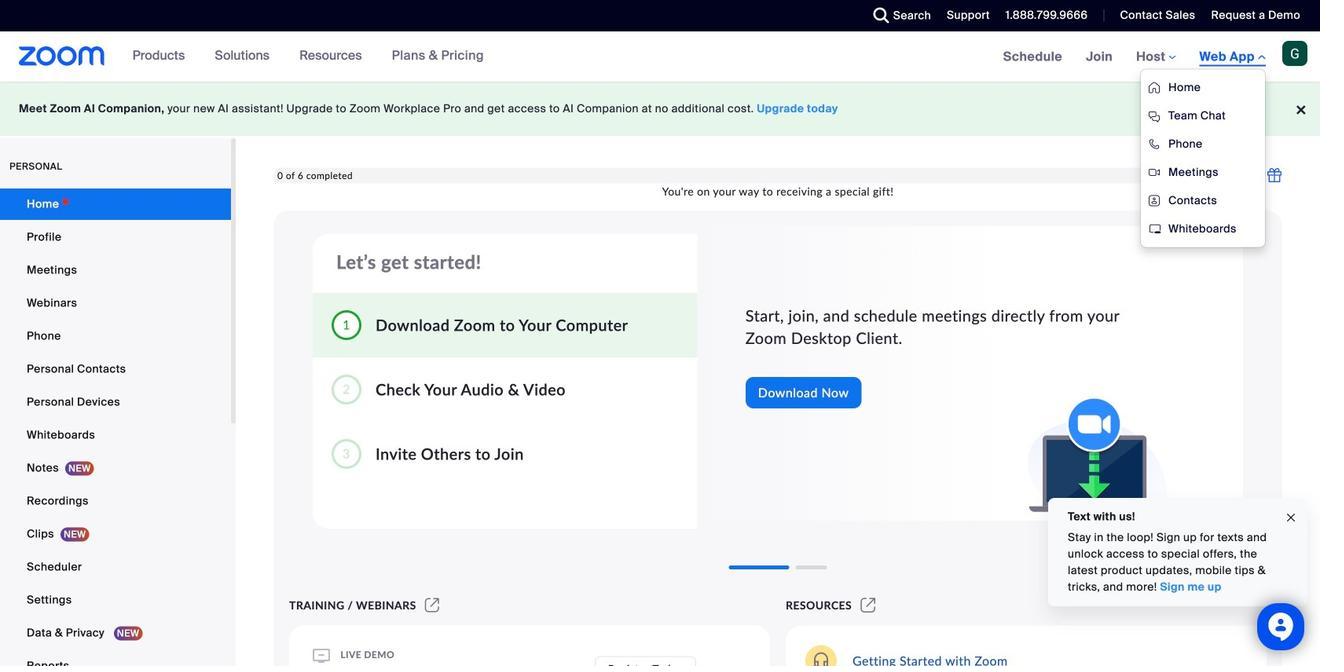 Task type: locate. For each thing, give the bounding box(es) containing it.
banner
[[0, 31, 1320, 248]]

zoom logo image
[[19, 46, 105, 66]]

footer
[[0, 82, 1320, 136]]

meetings navigation
[[992, 31, 1320, 248]]

close image
[[1285, 509, 1298, 527]]

profile picture image
[[1283, 41, 1308, 66]]



Task type: vqa. For each thing, say whether or not it's contained in the screenshot.
Zoom Logo at the left top of the page
yes



Task type: describe. For each thing, give the bounding box(es) containing it.
window new image
[[423, 599, 442, 612]]

personal menu menu
[[0, 189, 231, 666]]

window new image
[[858, 599, 878, 612]]

product information navigation
[[121, 31, 496, 82]]



